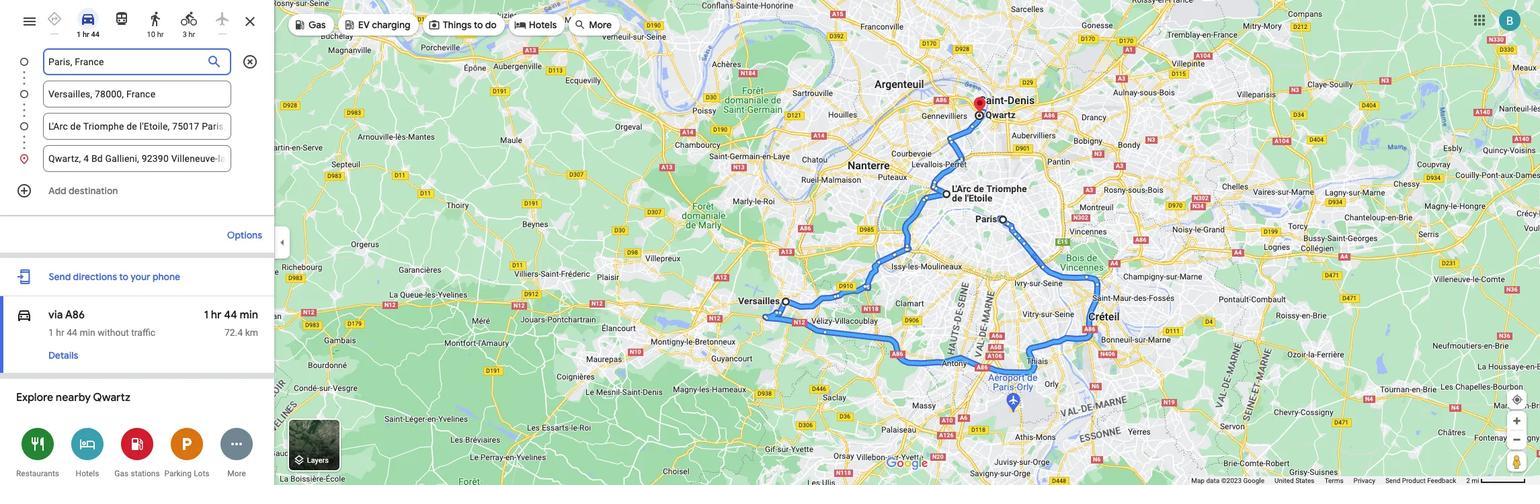 Task type: locate. For each thing, give the bounding box(es) containing it.
hr for 1 hr 44 min 72.4 km
[[211, 309, 221, 322]]

1 vertical spatial to
[[119, 271, 128, 283]]

driving image up 1 hr 44
[[80, 11, 96, 27]]

things to do
[[443, 19, 497, 31]]

None radio
[[40, 5, 69, 34]]

1 horizontal spatial send
[[1385, 477, 1400, 485]]

via
[[48, 309, 63, 322]]

10 hr radio
[[141, 5, 169, 40]]

2 none radio from the left
[[208, 5, 237, 34]]

0 horizontal spatial more
[[227, 469, 246, 479]]

min up km
[[240, 309, 258, 322]]

1 hr 44 radio
[[74, 5, 102, 40]]

none field down destination versailles, 78000, france 'field' in the top left of the page
[[48, 113, 226, 140]]

qwartz
[[93, 391, 130, 405]]

your
[[131, 271, 150, 283]]

44 inside 1 hr 44 radio
[[91, 30, 100, 39]]

traffic
[[131, 327, 155, 338]]

0 vertical spatial 44
[[91, 30, 100, 39]]

44 for 1 hr 44
[[91, 30, 100, 39]]

0 horizontal spatial hotels
[[76, 469, 99, 479]]

google maps element
[[0, 0, 1540, 485]]

10 hr
[[147, 30, 164, 39]]

0 horizontal spatial gas
[[115, 469, 129, 479]]

0 horizontal spatial none radio
[[108, 5, 136, 30]]

to left your
[[119, 271, 128, 283]]

0 vertical spatial more
[[589, 19, 612, 31]]

gas for gas
[[309, 19, 326, 31]]

1 inside via a86 1 hr 44 min without traffic
[[48, 327, 54, 338]]

1 for 1 hr 44 min 72.4 km
[[204, 309, 208, 322]]

1 vertical spatial min
[[80, 327, 95, 338]]

0 horizontal spatial send
[[49, 271, 71, 283]]

none field up destination versailles, 78000, france 'field'
[[48, 48, 203, 75]]


[[16, 306, 32, 325]]

none field up destination l'arc de triomphe de l'etoile, 75017 paris, france field
[[48, 81, 226, 108]]

0 horizontal spatial 1
[[48, 327, 54, 338]]

min inside via a86 1 hr 44 min without traffic
[[80, 327, 95, 338]]

gas button
[[288, 9, 334, 41]]

list item down 10
[[0, 48, 274, 91]]

44 up starting point paris, france 'field'
[[91, 30, 100, 39]]

hotels right do at the top of the page
[[529, 19, 557, 31]]

1 horizontal spatial hotels
[[529, 19, 557, 31]]

none field up the add destination button
[[48, 145, 226, 172]]

1 none field from the top
[[48, 48, 203, 75]]

1 horizontal spatial min
[[240, 309, 258, 322]]

44 down a86
[[67, 327, 77, 338]]

details
[[48, 350, 78, 362]]

1
[[77, 30, 81, 39], [204, 309, 208, 322], [48, 327, 54, 338]]

1 vertical spatial send
[[1385, 477, 1400, 485]]

none radio left walking icon
[[108, 5, 136, 30]]

0 horizontal spatial 44
[[67, 327, 77, 338]]

0 vertical spatial gas
[[309, 19, 326, 31]]

hr inside "option"
[[189, 30, 195, 39]]

send
[[49, 271, 71, 283], [1385, 477, 1400, 485]]

send product feedback
[[1385, 477, 1456, 485]]

explore nearby qwartz
[[16, 391, 130, 405]]

1 horizontal spatial 44
[[91, 30, 100, 39]]

gas left stations
[[115, 469, 129, 479]]

1 vertical spatial 1
[[204, 309, 208, 322]]

send for send directions to your phone
[[49, 271, 71, 283]]

None field
[[48, 48, 203, 75], [48, 81, 226, 108], [48, 113, 226, 140], [48, 145, 226, 172]]

hr for 3 hr
[[189, 30, 195, 39]]

google account: brad klo  
(klobrad84@gmail.com) image
[[1499, 9, 1521, 31]]

1 vertical spatial more
[[227, 469, 246, 479]]

hotels button right do at the top of the page
[[509, 9, 565, 41]]

add
[[48, 185, 66, 197]]

0 vertical spatial hotels button
[[509, 9, 565, 41]]

show your location image
[[1511, 394, 1523, 406]]

gas for gas stations
[[115, 469, 129, 479]]

Destination L'Arc de Triomphe de l'Etoile, 75017 Paris, France field
[[48, 118, 226, 134]]

1 horizontal spatial none radio
[[208, 5, 237, 34]]

layers
[[307, 457, 329, 465]]

1 vertical spatial driving image
[[16, 306, 32, 325]]

send inside directions main content
[[49, 271, 71, 283]]

0 horizontal spatial min
[[80, 327, 95, 338]]

gas
[[309, 19, 326, 31], [115, 469, 129, 479]]

Destination Versailles, 78000, France field
[[48, 86, 226, 102]]

send left directions
[[49, 271, 71, 283]]

google
[[1243, 477, 1264, 485]]

transit image
[[114, 11, 130, 27]]

gas inside button
[[309, 19, 326, 31]]

1 vertical spatial more button
[[212, 419, 261, 485]]

1 hr 44 min 72.4 km
[[204, 309, 258, 338]]

0 horizontal spatial to
[[119, 271, 128, 283]]

2 vertical spatial 1
[[48, 327, 54, 338]]

hotels button left gas stations
[[63, 419, 112, 485]]

to left do at the top of the page
[[474, 19, 483, 31]]

min down a86
[[80, 327, 95, 338]]

hotels button
[[509, 9, 565, 41], [63, 419, 112, 485]]

footer
[[1191, 477, 1466, 485]]

0 horizontal spatial more button
[[212, 419, 261, 485]]

things
[[443, 19, 472, 31]]

more
[[589, 19, 612, 31], [227, 469, 246, 479]]

send left the product
[[1385, 477, 1400, 485]]

0 vertical spatial to
[[474, 19, 483, 31]]

3 hr
[[183, 30, 195, 39]]

close directions image
[[242, 13, 258, 30]]

cycling image
[[181, 11, 197, 27]]

1 for 1 hr 44
[[77, 30, 81, 39]]

1 vertical spatial hotels button
[[63, 419, 112, 485]]

footer containing map data ©2023 google
[[1191, 477, 1466, 485]]

none field destination versailles, 78000, france
[[48, 81, 226, 108]]

hr inside '1 hr 44 min 72.4 km'
[[211, 309, 221, 322]]

44 up 72.4
[[224, 309, 237, 322]]

None radio
[[108, 5, 136, 30], [208, 5, 237, 34]]

4 none field from the top
[[48, 145, 226, 172]]

show street view coverage image
[[1507, 452, 1527, 472]]

hotels
[[529, 19, 557, 31], [76, 469, 99, 479]]

3 hr radio
[[175, 5, 203, 40]]

none radio left close directions image
[[208, 5, 237, 34]]

flights image
[[214, 11, 231, 27]]

44 for 1 hr 44 min 72.4 km
[[224, 309, 237, 322]]

0 vertical spatial more button
[[569, 9, 620, 41]]

mi
[[1472, 477, 1479, 485]]

1 horizontal spatial to
[[474, 19, 483, 31]]

1 vertical spatial hotels
[[76, 469, 99, 479]]

walking image
[[147, 11, 163, 27]]

more button
[[569, 9, 620, 41], [212, 419, 261, 485]]

min
[[240, 309, 258, 322], [80, 327, 95, 338]]

0 vertical spatial 1
[[77, 30, 81, 39]]

list item down destination versailles, 78000, france 'field'
[[0, 113, 274, 156]]

1 vertical spatial 44
[[224, 309, 237, 322]]

driving image left via
[[16, 306, 32, 325]]

hotels left gas stations
[[76, 469, 99, 479]]

list item down starting point paris, france field
[[0, 81, 274, 124]]

44 inside '1 hr 44 min 72.4 km'
[[224, 309, 237, 322]]

send product feedback button
[[1385, 477, 1456, 485]]

list item
[[0, 48, 274, 91], [0, 81, 274, 124], [0, 113, 274, 156], [0, 145, 274, 172]]

0 vertical spatial min
[[240, 309, 258, 322]]

ev charging
[[358, 19, 410, 31]]

0 vertical spatial driving image
[[80, 11, 96, 27]]

list
[[0, 48, 274, 172]]

gas left ev
[[309, 19, 326, 31]]

list item up the add destination button
[[0, 145, 274, 172]]

driving image
[[80, 11, 96, 27], [16, 306, 32, 325]]

2 horizontal spatial 1
[[204, 309, 208, 322]]

add destination button
[[0, 177, 274, 204]]

44 inside via a86 1 hr 44 min without traffic
[[67, 327, 77, 338]]

collapse side panel image
[[275, 235, 290, 250]]

driving image inside 1 hr 44 radio
[[80, 11, 96, 27]]

2
[[1466, 477, 1470, 485]]

3 none field from the top
[[48, 113, 226, 140]]

1 horizontal spatial gas
[[309, 19, 326, 31]]

states
[[1295, 477, 1315, 485]]

2 mi button
[[1466, 477, 1526, 485]]

1 horizontal spatial driving image
[[80, 11, 96, 27]]

1 none radio from the left
[[108, 5, 136, 30]]

1 inside '1 hr 44 min 72.4 km'
[[204, 309, 208, 322]]

1 hr 44
[[77, 30, 100, 39]]

via a86 1 hr 44 min without traffic
[[48, 309, 155, 338]]

restaurants
[[16, 469, 59, 479]]

ev
[[358, 19, 370, 31]]

2 list item from the top
[[0, 81, 274, 124]]

1 horizontal spatial 1
[[77, 30, 81, 39]]

gas stations
[[115, 469, 160, 479]]

0 horizontal spatial driving image
[[16, 306, 32, 325]]

nearby
[[56, 391, 91, 405]]

44
[[91, 30, 100, 39], [224, 309, 237, 322], [67, 327, 77, 338]]

1 horizontal spatial more button
[[569, 9, 620, 41]]

1 vertical spatial gas
[[115, 469, 129, 479]]

explore
[[16, 391, 53, 405]]

parking lots button
[[162, 419, 212, 485]]

send directions to your phone button
[[42, 264, 187, 290]]

do
[[485, 19, 497, 31]]

add destination
[[48, 185, 118, 197]]

Starting point Paris, France field
[[48, 54, 203, 70]]

remove starting point image
[[242, 54, 258, 70]]

4 list item from the top
[[0, 145, 274, 172]]

2 none field from the top
[[48, 81, 226, 108]]

to
[[474, 19, 483, 31], [119, 271, 128, 283]]

privacy
[[1354, 477, 1375, 485]]

data
[[1206, 477, 1220, 485]]

driving image containing 
[[16, 306, 32, 325]]

2 horizontal spatial 44
[[224, 309, 237, 322]]

0 horizontal spatial hotels button
[[63, 419, 112, 485]]

1 horizontal spatial hotels button
[[509, 9, 565, 41]]

gas inside button
[[115, 469, 129, 479]]

more button inside directions main content
[[212, 419, 261, 485]]

united states button
[[1275, 477, 1315, 485]]

hr
[[83, 30, 89, 39], [157, 30, 164, 39], [189, 30, 195, 39], [211, 309, 221, 322], [56, 327, 64, 338]]

stations
[[131, 469, 160, 479]]

2 vertical spatial 44
[[67, 327, 77, 338]]

best travel modes image
[[46, 11, 63, 27]]

terms button
[[1325, 477, 1344, 485]]

0 vertical spatial send
[[49, 271, 71, 283]]

1 inside radio
[[77, 30, 81, 39]]

send directions to your phone
[[49, 271, 180, 283]]



Task type: describe. For each thing, give the bounding box(es) containing it.
3
[[183, 30, 187, 39]]

parking
[[164, 469, 192, 479]]

options
[[227, 229, 262, 241]]

hr inside via a86 1 hr 44 min without traffic
[[56, 327, 64, 338]]

2 mi
[[1466, 477, 1479, 485]]

destination
[[69, 185, 118, 197]]

3 list item from the top
[[0, 113, 274, 156]]

1 horizontal spatial more
[[589, 19, 612, 31]]

zoom out image
[[1512, 435, 1522, 445]]

hr for 10 hr
[[157, 30, 164, 39]]

none field destination l'arc de triomphe de l'etoile, 75017 paris, france
[[48, 113, 226, 140]]

footer inside google maps element
[[1191, 477, 1466, 485]]

min inside '1 hr 44 min 72.4 km'
[[240, 309, 258, 322]]

none field destination qwartz, 4 bd gallieni, 92390 villeneuve-la-garenne, france
[[48, 145, 226, 172]]

none radio "transit"
[[108, 5, 136, 30]]

©2023
[[1221, 477, 1242, 485]]

lots
[[194, 469, 209, 479]]

more inside directions main content
[[227, 469, 246, 479]]

united states
[[1275, 477, 1315, 485]]

feedback
[[1427, 477, 1456, 485]]

gas stations button
[[112, 419, 162, 485]]

united
[[1275, 477, 1294, 485]]

10
[[147, 30, 155, 39]]

hotels inside directions main content
[[76, 469, 99, 479]]

a86
[[65, 309, 85, 322]]

ev charging button
[[338, 9, 419, 41]]

72.4
[[224, 327, 243, 338]]

none radio flights
[[208, 5, 237, 34]]

driving image inside directions main content
[[16, 306, 32, 325]]

to inside things to do button
[[474, 19, 483, 31]]

without
[[98, 327, 129, 338]]

terms
[[1325, 477, 1344, 485]]

privacy button
[[1354, 477, 1375, 485]]

details button
[[42, 344, 85, 368]]

product
[[1402, 477, 1426, 485]]

send for send product feedback
[[1385, 477, 1400, 485]]

charging
[[372, 19, 410, 31]]

1 list item from the top
[[0, 48, 274, 91]]

list inside google maps element
[[0, 48, 274, 172]]

Destination Qwartz, 4 Bd Gallieni, 92390 Villeneuve-la-Garenne, France field
[[48, 151, 226, 167]]

directions
[[73, 271, 117, 283]]

km
[[245, 327, 258, 338]]

parking lots
[[164, 469, 209, 479]]

directions main content
[[0, 0, 274, 485]]

to inside send directions to your phone button
[[119, 271, 128, 283]]

map data ©2023 google
[[1191, 477, 1264, 485]]

phone
[[153, 271, 180, 283]]

zoom in image
[[1512, 416, 1522, 426]]

0 vertical spatial hotels
[[529, 19, 557, 31]]

more button for topmost hotels button
[[569, 9, 620, 41]]

restaurants button
[[13, 419, 63, 485]]

options button
[[220, 223, 269, 247]]

things to do button
[[423, 9, 505, 41]]

more button for parking lots button
[[212, 419, 261, 485]]

none field starting point paris, france
[[48, 48, 203, 75]]

map
[[1191, 477, 1205, 485]]

hr for 1 hr 44
[[83, 30, 89, 39]]



Task type: vqa. For each thing, say whether or not it's contained in the screenshot.
top estimate:
no



